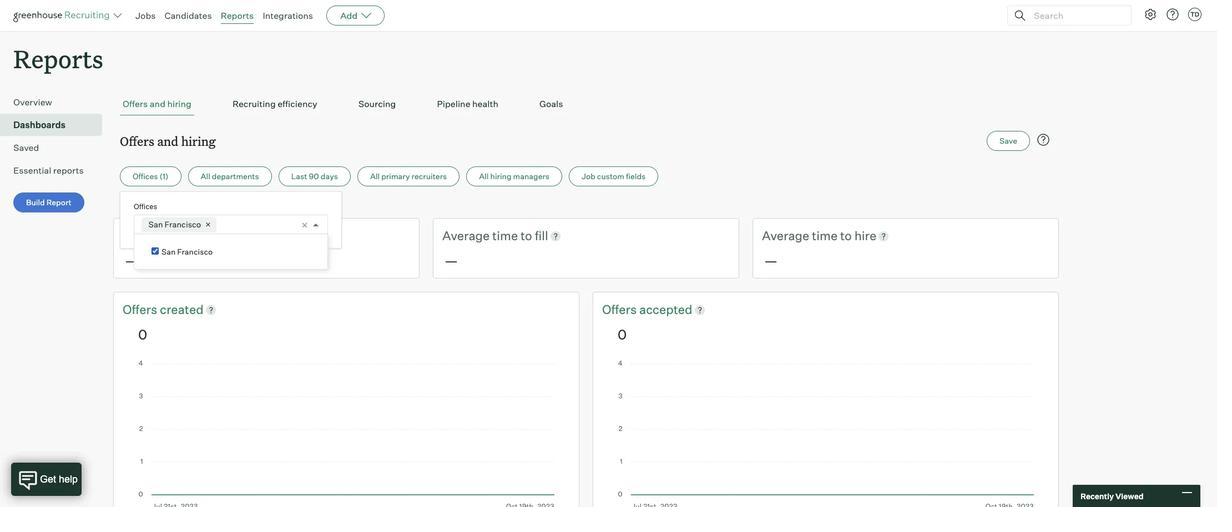 Task type: describe. For each thing, give the bounding box(es) containing it.
offers link for created
[[123, 301, 160, 318]]

overview link
[[13, 96, 98, 109]]

dashboards link
[[13, 118, 98, 132]]

add
[[340, 10, 358, 21]]

pipeline
[[437, 98, 470, 109]]

rate
[[222, 228, 245, 243]]

td
[[1190, 11, 1199, 18]]

to for hire
[[840, 228, 852, 243]]

all for all hiring managers
[[479, 172, 489, 181]]

candidates
[[165, 10, 212, 21]]

save button
[[987, 131, 1030, 151]]

created
[[160, 302, 204, 317]]

fields
[[626, 172, 646, 181]]

last 90 days button
[[278, 167, 351, 187]]

all departments button
[[188, 167, 272, 187]]

offers link for accepted
[[602, 301, 639, 318]]

xychart image for accepted
[[618, 361, 1034, 507]]

integrations link
[[263, 10, 313, 21]]

0 vertical spatial san francisco
[[148, 220, 201, 230]]

primary
[[381, 172, 410, 181]]

td button
[[1188, 8, 1202, 21]]

1 vertical spatial and
[[157, 133, 178, 149]]

offer
[[123, 228, 151, 243]]

last
[[291, 172, 307, 181]]

build
[[26, 198, 45, 207]]

configure image
[[1144, 8, 1157, 21]]

— for hire
[[764, 253, 778, 269]]

integrations
[[263, 10, 313, 21]]

td button
[[1186, 6, 1204, 23]]

jobs link
[[135, 10, 156, 21]]

time for fill
[[492, 228, 518, 243]]

pipeline health
[[437, 98, 498, 109]]

dashboards
[[13, 119, 66, 131]]

offices for offices (1)
[[133, 172, 158, 181]]

pipeline health button
[[434, 93, 501, 116]]

add button
[[326, 6, 385, 26]]

recruiters
[[412, 172, 447, 181]]

saved
[[13, 142, 39, 153]]

departments
[[212, 172, 259, 181]]

all hiring managers button
[[466, 167, 562, 187]]

save
[[1000, 136, 1017, 146]]

oct
[[148, 201, 161, 210]]

reports link
[[221, 10, 254, 21]]

1 vertical spatial reports
[[13, 42, 103, 75]]

(1)
[[160, 172, 168, 181]]

saved link
[[13, 141, 98, 154]]

offices for offices
[[134, 202, 157, 211]]

all primary recruiters button
[[357, 167, 460, 187]]

0 vertical spatial francisco
[[165, 220, 201, 230]]

1 — from the left
[[125, 253, 138, 269]]

jul
[[120, 201, 132, 210]]

recruiting
[[232, 98, 276, 109]]

1 vertical spatial francisco
[[177, 247, 213, 257]]

custom
[[597, 172, 624, 181]]

offers and hiring button
[[120, 93, 194, 116]]

offer acceptance
[[123, 228, 222, 243]]

goals button
[[537, 93, 566, 116]]

90
[[309, 172, 319, 181]]

all for all primary recruiters
[[370, 172, 380, 181]]

overview
[[13, 97, 52, 108]]

offices (1)
[[133, 172, 168, 181]]

offers and hiring inside button
[[123, 98, 191, 109]]

recruiting efficiency button
[[230, 93, 320, 116]]

all primary recruiters
[[370, 172, 447, 181]]

build report button
[[13, 193, 84, 213]]

essential reports
[[13, 165, 84, 176]]



Task type: locate. For each thing, give the bounding box(es) containing it.
offices inside offices (1) button
[[133, 172, 158, 181]]

offers and hiring
[[123, 98, 191, 109], [120, 133, 216, 149]]

Search text field
[[1031, 7, 1121, 24]]

1 horizontal spatial time
[[812, 228, 838, 243]]

average time to for fill
[[442, 228, 535, 243]]

2 to from the left
[[840, 228, 852, 243]]

reports
[[221, 10, 254, 21], [13, 42, 103, 75]]

1 vertical spatial offices
[[134, 202, 157, 211]]

offers link
[[123, 301, 160, 318], [602, 301, 639, 318]]

tab list
[[120, 93, 1052, 116]]

san francisco
[[148, 220, 201, 230], [162, 247, 213, 257]]

goals
[[539, 98, 563, 109]]

0 horizontal spatial 0
[[138, 326, 147, 343]]

time left hire
[[812, 228, 838, 243]]

0 horizontal spatial to
[[521, 228, 532, 243]]

3 all from the left
[[479, 172, 489, 181]]

1 offers link from the left
[[123, 301, 160, 318]]

to for fill
[[521, 228, 532, 243]]

2 horizontal spatial all
[[479, 172, 489, 181]]

job
[[582, 172, 595, 181]]

all left the primary
[[370, 172, 380, 181]]

francisco down 'acceptance'
[[177, 247, 213, 257]]

tab list containing offers and hiring
[[120, 93, 1052, 116]]

1 average from the left
[[442, 228, 490, 243]]

all inside button
[[370, 172, 380, 181]]

all left managers
[[479, 172, 489, 181]]

0 vertical spatial offices
[[133, 172, 158, 181]]

and inside button
[[150, 98, 165, 109]]

all hiring managers
[[479, 172, 550, 181]]

—
[[125, 253, 138, 269], [445, 253, 458, 269], [764, 253, 778, 269]]

19,
[[163, 201, 173, 210]]

2 — from the left
[[445, 253, 458, 269]]

1 vertical spatial san francisco
[[162, 247, 213, 257]]

1 horizontal spatial reports
[[221, 10, 254, 21]]

3 — from the left
[[764, 253, 778, 269]]

all departments
[[201, 172, 259, 181]]

san francisco down 19,
[[148, 220, 201, 230]]

hire
[[855, 228, 876, 243]]

21
[[133, 201, 141, 210]]

0 horizontal spatial all
[[201, 172, 210, 181]]

essential
[[13, 165, 51, 176]]

build report
[[26, 198, 71, 207]]

job custom fields
[[582, 172, 646, 181]]

time
[[492, 228, 518, 243], [812, 228, 838, 243]]

greenhouse recruiting image
[[13, 9, 113, 22]]

1 vertical spatial hiring
[[181, 133, 216, 149]]

and
[[150, 98, 165, 109], [157, 133, 178, 149]]

1 xychart image from the left
[[138, 361, 554, 507]]

0 horizontal spatial time
[[492, 228, 518, 243]]

reports down greenhouse recruiting 'image'
[[13, 42, 103, 75]]

2 average from the left
[[762, 228, 809, 243]]

offers
[[123, 98, 148, 109], [120, 133, 154, 149], [123, 302, 160, 317], [602, 302, 639, 317]]

viewed
[[1116, 491, 1144, 501]]

1 horizontal spatial average
[[762, 228, 809, 243]]

1 all from the left
[[201, 172, 210, 181]]

1 vertical spatial offers and hiring
[[120, 133, 216, 149]]

0 horizontal spatial offers link
[[123, 301, 160, 318]]

1 horizontal spatial all
[[370, 172, 380, 181]]

2 average time to from the left
[[762, 228, 855, 243]]

offices left (1)
[[133, 172, 158, 181]]

1 horizontal spatial average time to
[[762, 228, 855, 243]]

reports
[[53, 165, 84, 176]]

all
[[201, 172, 210, 181], [370, 172, 380, 181], [479, 172, 489, 181]]

0 vertical spatial san
[[148, 220, 163, 230]]

1 horizontal spatial offers link
[[602, 301, 639, 318]]

sourcing button
[[356, 93, 399, 116]]

to left fill
[[521, 228, 532, 243]]

1 horizontal spatial 0
[[618, 326, 627, 343]]

2 0 from the left
[[618, 326, 627, 343]]

1 average time to from the left
[[442, 228, 535, 243]]

managers
[[513, 172, 550, 181]]

offices (1) button
[[120, 167, 181, 187]]

xychart image for created
[[138, 361, 554, 507]]

acceptance
[[154, 228, 220, 243]]

0 vertical spatial and
[[150, 98, 165, 109]]

0
[[138, 326, 147, 343], [618, 326, 627, 343]]

0 vertical spatial offers and hiring
[[123, 98, 191, 109]]

francisco
[[165, 220, 201, 230], [177, 247, 213, 257]]

san francisco down 'acceptance'
[[162, 247, 213, 257]]

health
[[472, 98, 498, 109]]

2 vertical spatial hiring
[[490, 172, 511, 181]]

average time to
[[442, 228, 535, 243], [762, 228, 855, 243]]

2 all from the left
[[370, 172, 380, 181]]

job custom fields button
[[569, 167, 658, 187]]

offers inside button
[[123, 98, 148, 109]]

all left departments
[[201, 172, 210, 181]]

recently viewed
[[1081, 491, 1144, 501]]

1 horizontal spatial xychart image
[[618, 361, 1034, 507]]

1 to from the left
[[521, 228, 532, 243]]

efficiency
[[278, 98, 317, 109]]

accepted link
[[639, 301, 692, 318]]

time left fill
[[492, 228, 518, 243]]

0 vertical spatial reports
[[221, 10, 254, 21]]

2 time from the left
[[812, 228, 838, 243]]

2023
[[175, 201, 194, 210]]

0 horizontal spatial xychart image
[[138, 361, 554, 507]]

reports right candidates
[[221, 10, 254, 21]]

average for fill
[[442, 228, 490, 243]]

francisco down 2023
[[165, 220, 201, 230]]

0 vertical spatial hiring
[[167, 98, 191, 109]]

2 xychart image from the left
[[618, 361, 1034, 507]]

-
[[143, 201, 146, 210]]

all for all departments
[[201, 172, 210, 181]]

san down oct
[[148, 220, 163, 230]]

1 horizontal spatial —
[[445, 253, 458, 269]]

created link
[[160, 301, 204, 318]]

hiring
[[167, 98, 191, 109], [181, 133, 216, 149], [490, 172, 511, 181]]

report
[[46, 198, 71, 207]]

time for hire
[[812, 228, 838, 243]]

average for hire
[[762, 228, 809, 243]]

last 90 days
[[291, 172, 338, 181]]

faq image
[[1037, 133, 1050, 147]]

xychart image
[[138, 361, 554, 507], [618, 361, 1034, 507]]

san right san francisco 'checkbox'
[[162, 247, 176, 257]]

0 horizontal spatial —
[[125, 253, 138, 269]]

0 for created
[[138, 326, 147, 343]]

to
[[521, 228, 532, 243], [840, 228, 852, 243]]

San Francisco checkbox
[[152, 248, 159, 255]]

average
[[442, 228, 490, 243], [762, 228, 809, 243]]

average time to for hire
[[762, 228, 855, 243]]

fill
[[535, 228, 548, 243]]

1 horizontal spatial to
[[840, 228, 852, 243]]

recruiting efficiency
[[232, 98, 317, 109]]

0 for accepted
[[618, 326, 627, 343]]

days
[[321, 172, 338, 181]]

recently
[[1081, 491, 1114, 501]]

offices right the jul
[[134, 202, 157, 211]]

0 horizontal spatial average time to
[[442, 228, 535, 243]]

essential reports link
[[13, 164, 98, 177]]

1 vertical spatial san
[[162, 247, 176, 257]]

1 time from the left
[[492, 228, 518, 243]]

offices
[[133, 172, 158, 181], [134, 202, 157, 211]]

to left hire
[[840, 228, 852, 243]]

jobs
[[135, 10, 156, 21]]

sourcing
[[358, 98, 396, 109]]

candidates link
[[165, 10, 212, 21]]

2 horizontal spatial —
[[764, 253, 778, 269]]

jul 21 - oct 19, 2023
[[120, 201, 194, 210]]

2 offers link from the left
[[602, 301, 639, 318]]

1 0 from the left
[[138, 326, 147, 343]]

— for fill
[[445, 253, 458, 269]]

0 horizontal spatial average
[[442, 228, 490, 243]]

0 horizontal spatial reports
[[13, 42, 103, 75]]

accepted
[[639, 302, 692, 317]]



Task type: vqa. For each thing, say whether or not it's contained in the screenshot.
Choose...
no



